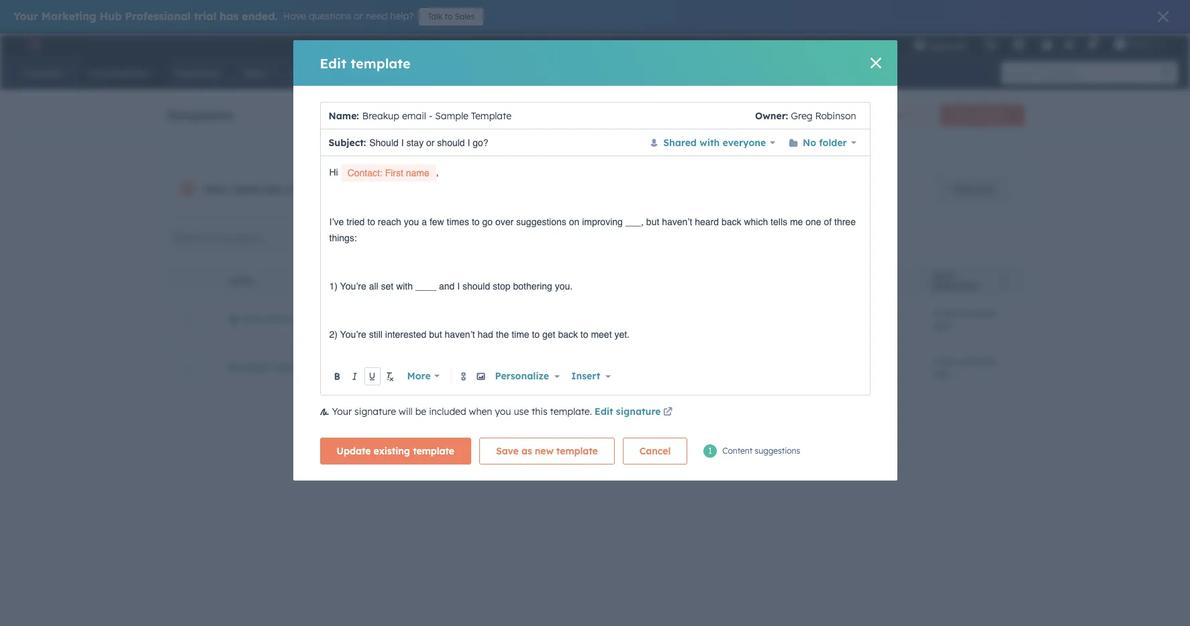 Task type: vqa. For each thing, say whether or not it's contained in the screenshot.
unpublished changes popup button
no



Task type: locate. For each thing, give the bounding box(es) containing it.
you're for 1)
[[340, 281, 366, 292]]

new folder
[[811, 110, 853, 120], [243, 313, 294, 325]]

1 horizontal spatial suggestions
[[755, 446, 800, 456]]

your inside the edit template dialog
[[332, 406, 352, 418]]

three
[[834, 217, 856, 228]]

0 horizontal spatial haven't
[[445, 330, 475, 341]]

set
[[381, 281, 394, 292]]

1 of 5 created
[[723, 109, 784, 121]]

you're right the 1)
[[340, 281, 366, 292]]

back left which in the right of the page
[[722, 217, 741, 228]]

1 signature from the left
[[354, 406, 396, 418]]

new folder button inside templates banner
[[800, 105, 864, 126]]

of inside templates banner
[[730, 109, 739, 121]]

2 vertical spatial of
[[824, 217, 832, 228]]

new right analyze popup button
[[952, 110, 969, 120]]

new up no folder popup button
[[811, 110, 828, 120]]

haven't inside the i've tried to reach you a few times to go over suggestions on improving ___, but haven't heard back which tells me one of three things:
[[662, 217, 692, 228]]

or left need
[[354, 10, 363, 22]]

i
[[401, 137, 404, 148], [468, 137, 470, 148], [457, 281, 460, 292]]

ago
[[826, 319, 843, 331], [933, 319, 950, 331], [826, 368, 843, 380], [933, 368, 950, 380]]

signature up "cancel" button
[[616, 406, 661, 418]]

talk to sales
[[428, 11, 475, 21]]

1 horizontal spatial new folder button
[[800, 105, 864, 126]]

no folder
[[803, 137, 847, 149]]

2 horizontal spatial 1
[[723, 109, 728, 121]]

0 horizontal spatial press to sort. image
[[257, 276, 262, 285]]

shared with everyone button
[[649, 133, 775, 152]]

owner: inside the edit template dialog
[[755, 110, 788, 122]]

edit down "questions"
[[320, 55, 346, 71]]

you're right 2)
[[340, 330, 366, 341]]

1 horizontal spatial edit
[[595, 406, 613, 418]]

1 vertical spatial edit
[[595, 406, 613, 418]]

2 horizontal spatial of
[[824, 217, 832, 228]]

0 horizontal spatial owner:
[[337, 232, 368, 244]]

modified
[[933, 282, 977, 292]]

0 vertical spatial or
[[354, 10, 363, 22]]

0 horizontal spatial new folder button
[[229, 313, 294, 325]]

suggestions left on
[[516, 217, 566, 228]]

new template button
[[941, 105, 1025, 126]]

1 vertical spatial you're
[[340, 330, 366, 341]]

me
[[790, 217, 803, 228]]

1 up shared with everyone
[[723, 109, 728, 121]]

0 vertical spatial you
[[404, 217, 419, 228]]

new folder up no folder
[[811, 110, 853, 120]]

1 vertical spatial your
[[204, 183, 229, 196]]

1 horizontal spatial owner:
[[755, 110, 788, 122]]

had
[[478, 330, 493, 341]]

1 horizontal spatial press to sort. element
[[890, 276, 896, 287]]

press to sort. element inside name button
[[257, 276, 262, 287]]

but
[[646, 217, 659, 228], [429, 330, 442, 341]]

has
[[220, 9, 239, 23], [264, 183, 283, 196]]

new inside popup button
[[952, 110, 969, 120]]

1 vertical spatial new folder button
[[229, 313, 294, 325]]

shared
[[663, 137, 697, 149]]

1 horizontal spatial back
[[722, 217, 741, 228]]

settings link
[[1061, 37, 1078, 51]]

0 horizontal spatial suggestions
[[516, 217, 566, 228]]

1 vertical spatial folder
[[819, 137, 847, 149]]

with
[[700, 137, 720, 149], [396, 281, 413, 292]]

breakup
[[229, 361, 269, 374]]

press to sort. image right date created
[[890, 276, 896, 285]]

1 vertical spatial of
[[362, 183, 373, 196]]

1 horizontal spatial signature
[[616, 406, 661, 418]]

None text field
[[359, 102, 755, 129], [329, 164, 862, 488], [359, 102, 755, 129], [329, 164, 862, 488]]

has right "trial"
[[220, 9, 239, 23]]

1 horizontal spatial 1
[[709, 446, 712, 456]]

1)
[[329, 281, 338, 292]]

edit template dialog
[[293, 40, 897, 488]]

your up 'update'
[[332, 406, 352, 418]]

Search search field
[[165, 225, 329, 252]]

1 vertical spatial haven't
[[445, 330, 475, 341]]

0 vertical spatial haven't
[[662, 217, 692, 228]]

with right shared on the right top of page
[[700, 137, 720, 149]]

or
[[354, 10, 363, 22], [426, 137, 435, 148]]

1 horizontal spatial of
[[730, 109, 739, 121]]

stop
[[493, 281, 511, 292]]

0 vertical spatial folder
[[831, 110, 853, 120]]

5 down hi contact: first name ,
[[377, 183, 383, 196]]

should left stop
[[462, 281, 490, 292]]

1 horizontal spatial you
[[495, 406, 511, 418]]

0 horizontal spatial signature
[[354, 406, 396, 418]]

date inside the date modified
[[933, 272, 954, 282]]

1 horizontal spatial new
[[811, 110, 828, 120]]

0 horizontal spatial your
[[13, 9, 38, 23]]

back right get
[[558, 330, 578, 341]]

owner:
[[755, 110, 788, 122], [337, 232, 368, 244]]

1 press to sort. element from the left
[[257, 276, 262, 287]]

2 horizontal spatial created
[[849, 277, 886, 287]]

press to sort. element right name
[[257, 276, 262, 287]]

save as new template button
[[479, 438, 615, 465]]

1 inside templates banner
[[723, 109, 728, 121]]

0 vertical spatial of
[[730, 109, 739, 121]]

edit for edit template
[[320, 55, 346, 71]]

____
[[415, 281, 436, 292]]

i've
[[329, 217, 344, 228]]

your up hubspot image
[[13, 9, 38, 23]]

0 horizontal spatial 5
[[377, 183, 383, 196]]

your signature will be included when you use this template.
[[332, 406, 595, 418]]

folder right no
[[819, 137, 847, 149]]

1 you're from the top
[[340, 281, 366, 292]]

0 vertical spatial should
[[437, 137, 465, 148]]

press to sort. image for name
[[257, 276, 262, 285]]

close image
[[870, 58, 881, 68]]

1 vertical spatial has
[[264, 183, 283, 196]]

created left greg
[[750, 109, 784, 121]]

1 vertical spatial created
[[286, 183, 328, 196]]

folder
[[831, 110, 853, 120], [819, 137, 847, 149], [267, 313, 294, 325]]

link opens in a new window image
[[663, 405, 673, 422], [663, 408, 673, 418]]

hi
[[329, 167, 338, 178]]

0 vertical spatial you're
[[340, 281, 366, 292]]

0 horizontal spatial back
[[558, 330, 578, 341]]

i left the stay
[[401, 137, 404, 148]]

0 vertical spatial but
[[646, 217, 659, 228]]

suggestions
[[516, 217, 566, 228], [755, 446, 800, 456]]

templates.
[[386, 183, 443, 196]]

folder up no folder
[[831, 110, 853, 120]]

Should I stay or should I go? text field
[[369, 135, 640, 151]]

1 press to sort. image from the left
[[257, 276, 262, 285]]

or right the stay
[[426, 137, 435, 148]]

new folder inside "new folder" button
[[811, 110, 853, 120]]

created
[[750, 109, 784, 121], [286, 183, 328, 196], [849, 277, 886, 287]]

1 inside the edit template dialog
[[709, 446, 712, 456]]

new folder button up no folder
[[800, 105, 864, 126]]

0 vertical spatial 5
[[742, 109, 747, 121]]

owner: down tried
[[337, 232, 368, 244]]

2 horizontal spatial new
[[952, 110, 969, 120]]

2 horizontal spatial your
[[332, 406, 352, 418]]

0 horizontal spatial press to sort. element
[[257, 276, 262, 287]]

1 horizontal spatial haven't
[[662, 217, 692, 228]]

press to sort. element
[[257, 276, 262, 287], [890, 276, 896, 287]]

1 horizontal spatial 5
[[742, 109, 747, 121]]

0 vertical spatial owner:
[[755, 110, 788, 122]]

new folder button
[[800, 105, 864, 126], [229, 313, 294, 325]]

which
[[744, 217, 768, 228]]

your team has created 1 out of 5 templates.
[[204, 183, 443, 196]]

owner: for owner: greg robinson
[[755, 110, 788, 122]]

of right one
[[824, 217, 832, 228]]

signature inside edit signature link
[[616, 406, 661, 418]]

need
[[366, 10, 388, 22]]

should inside subject: should i stay or should i go?
[[437, 137, 465, 148]]

press to sort. image inside name button
[[257, 276, 262, 285]]

your left team
[[204, 183, 229, 196]]

1 for 1 of 5 created
[[723, 109, 728, 121]]

has right team
[[264, 183, 283, 196]]

with right set
[[396, 281, 413, 292]]

breakup email - sample template
[[229, 361, 389, 374]]

signature left will
[[354, 406, 396, 418]]

press to sort. element for date created
[[890, 276, 896, 287]]

owner: for owner:
[[337, 232, 368, 244]]

5 up everyone at top right
[[742, 109, 747, 121]]

1 vertical spatial or
[[426, 137, 435, 148]]

press to sort. image right name
[[257, 276, 262, 285]]

0 vertical spatial your
[[13, 9, 38, 23]]

to
[[445, 11, 453, 21], [367, 217, 375, 228], [472, 217, 480, 228], [532, 330, 540, 341], [581, 330, 588, 341]]

2 press to sort. image from the left
[[890, 276, 896, 285]]

you're for 2)
[[340, 330, 366, 341]]

1 horizontal spatial has
[[264, 183, 283, 196]]

upgrade link
[[936, 176, 1011, 203]]

back
[[722, 217, 741, 228], [558, 330, 578, 341]]

0 vertical spatial 1
[[723, 109, 728, 121]]

0 horizontal spatial date
[[826, 277, 847, 287]]

2 vertical spatial created
[[849, 277, 886, 287]]

press to sort. element inside date created button
[[890, 276, 896, 287]]

haven't left heard
[[662, 217, 692, 228]]

marketing
[[41, 9, 96, 23]]

new down name
[[243, 313, 264, 325]]

0 vertical spatial upgrade
[[928, 40, 966, 51]]

but right ___,
[[646, 217, 659, 228]]

suggestions inside the i've tried to reach you a few times to go over suggestions on improving ___, but haven't heard back which tells me one of three things:
[[516, 217, 566, 228]]

times
[[447, 217, 469, 228]]

1 horizontal spatial press to sort. image
[[890, 276, 896, 285]]

press to sort. image
[[257, 276, 262, 285], [890, 276, 896, 285]]

new folder down name
[[243, 313, 294, 325]]

1 horizontal spatial i
[[457, 281, 460, 292]]

should left go?
[[437, 137, 465, 148]]

1 vertical spatial owner:
[[337, 232, 368, 244]]

menu
[[904, 34, 1174, 55]]

0 horizontal spatial edit
[[320, 55, 346, 71]]

haven't left had
[[445, 330, 475, 341]]

personalize button
[[490, 366, 563, 387]]

0 vertical spatial new folder button
[[800, 105, 864, 126]]

subject: should i stay or should i go?
[[329, 137, 488, 149]]

few
[[430, 217, 444, 228], [834, 307, 850, 319], [942, 307, 957, 319], [834, 355, 850, 368], [942, 355, 957, 368]]

music button
[[1106, 34, 1173, 55]]

press to sort. element for name
[[257, 276, 262, 287]]

you're
[[340, 281, 366, 292], [340, 330, 366, 341]]

more
[[407, 371, 431, 383]]

seconds
[[853, 307, 889, 319], [960, 307, 996, 319], [853, 355, 889, 368], [960, 355, 996, 368]]

date for date modified
[[933, 272, 954, 282]]

analyze
[[884, 110, 913, 120]]

created left out
[[286, 183, 328, 196]]

i left go?
[[468, 137, 470, 148]]

folder inside templates banner
[[831, 110, 853, 120]]

1 horizontal spatial date
[[933, 272, 954, 282]]

of down the contact:
[[362, 183, 373, 196]]

1 vertical spatial you
[[495, 406, 511, 418]]

0 horizontal spatial you
[[404, 217, 419, 228]]

your
[[13, 9, 38, 23], [204, 183, 229, 196], [332, 406, 352, 418]]

0 vertical spatial new folder
[[811, 110, 853, 120]]

but right "interested"
[[429, 330, 442, 341]]

link opens in a new window image inside edit signature link
[[663, 408, 673, 418]]

this
[[532, 406, 548, 418]]

0 vertical spatial back
[[722, 217, 741, 228]]

0 horizontal spatial new folder
[[243, 313, 294, 325]]

1 vertical spatial new folder
[[243, 313, 294, 325]]

0 horizontal spatial has
[[220, 9, 239, 23]]

templates
[[165, 106, 234, 123]]

2 you're from the top
[[340, 330, 366, 341]]

over
[[495, 217, 514, 228]]

5
[[742, 109, 747, 121], [377, 183, 383, 196]]

new folder button down name
[[229, 313, 294, 325]]

everyone
[[723, 137, 766, 149]]

0 vertical spatial created
[[750, 109, 784, 121]]

edit right template.
[[595, 406, 613, 418]]

2 vertical spatial your
[[332, 406, 352, 418]]

your marketing hub professional trial has ended. have questions or need help?
[[13, 9, 414, 23]]

of up everyone at top right
[[730, 109, 739, 121]]

1 horizontal spatial your
[[204, 183, 229, 196]]

search button
[[1155, 62, 1178, 85]]

1 horizontal spatial or
[[426, 137, 435, 148]]

2 vertical spatial 1
[[709, 446, 712, 456]]

your for your marketing hub professional trial has ended. have questions or need help?
[[13, 9, 38, 23]]

owner: left greg
[[755, 110, 788, 122]]

0 horizontal spatial created
[[286, 183, 328, 196]]

2 vertical spatial folder
[[267, 313, 294, 325]]

haven't
[[662, 217, 692, 228], [445, 330, 475, 341]]

sales
[[455, 11, 475, 21]]

1 horizontal spatial new folder
[[811, 110, 853, 120]]

yet.
[[614, 330, 630, 341]]

but inside the i've tried to reach you a few times to go over suggestions on improving ___, but haven't heard back which tells me one of three things:
[[646, 217, 659, 228]]

edit
[[320, 55, 346, 71], [595, 406, 613, 418]]

created inside templates banner
[[750, 109, 784, 121]]

i right "and"
[[457, 281, 460, 292]]

you left use
[[495, 406, 511, 418]]

to inside button
[[445, 11, 453, 21]]

press to sort. element right date created
[[890, 276, 896, 287]]

no folder button
[[789, 133, 856, 152]]

0 vertical spatial edit
[[320, 55, 346, 71]]

search image
[[1162, 68, 1171, 78]]

folder inside popup button
[[819, 137, 847, 149]]

of
[[730, 109, 739, 121], [362, 183, 373, 196], [824, 217, 832, 228]]

1 left out
[[331, 183, 337, 196]]

to left go
[[472, 217, 480, 228]]

0 horizontal spatial but
[[429, 330, 442, 341]]

settings image
[[1064, 39, 1076, 51]]

created for has
[[286, 183, 328, 196]]

folder up email
[[267, 313, 294, 325]]

on
[[569, 217, 579, 228]]

0 horizontal spatial i
[[401, 137, 404, 148]]

2 press to sort. element from the left
[[890, 276, 896, 287]]

1 horizontal spatial but
[[646, 217, 659, 228]]

bothering
[[513, 281, 552, 292]]

2 signature from the left
[[616, 406, 661, 418]]

have
[[283, 10, 306, 22]]

name:
[[329, 110, 359, 122]]

template inside button
[[556, 446, 598, 458]]

edit template
[[320, 55, 411, 71]]

menu item
[[975, 34, 978, 55]]

be
[[415, 406, 426, 418]]

0 horizontal spatial or
[[354, 10, 363, 22]]

1 horizontal spatial created
[[750, 109, 784, 121]]

1 vertical spatial 1
[[331, 183, 337, 196]]

a inside the i've tried to reach you a few times to go over suggestions on improving ___, but haven't heard back which tells me one of three things:
[[422, 217, 427, 228]]

0 horizontal spatial of
[[362, 183, 373, 196]]

stay
[[406, 137, 424, 148]]

signature for edit
[[616, 406, 661, 418]]

you right reach
[[404, 217, 419, 228]]

calling icon button
[[979, 36, 1002, 53]]

created down three
[[849, 277, 886, 287]]

press to sort. image inside date created button
[[890, 276, 896, 285]]

suggestions right "content"
[[755, 446, 800, 456]]

0 horizontal spatial with
[[396, 281, 413, 292]]

to left get
[[532, 330, 540, 341]]

1 horizontal spatial with
[[700, 137, 720, 149]]

template
[[351, 55, 411, 71], [971, 110, 1005, 120], [413, 446, 454, 458], [556, 446, 598, 458]]

hubspot image
[[24, 36, 40, 52]]

1 left "content"
[[709, 446, 712, 456]]

date inside button
[[826, 277, 847, 287]]

1
[[723, 109, 728, 121], [331, 183, 337, 196], [709, 446, 712, 456]]

talk to sales button
[[419, 8, 484, 26]]

0 vertical spatial with
[[700, 137, 720, 149]]

2 link opens in a new window image from the top
[[663, 408, 673, 418]]

0 vertical spatial suggestions
[[516, 217, 566, 228]]

to right 'talk'
[[445, 11, 453, 21]]

1 link opens in a new window image from the top
[[663, 405, 673, 422]]



Task type: describe. For each thing, give the bounding box(es) containing it.
of inside the i've tried to reach you a few times to go over suggestions on improving ___, but haven't heard back which tells me one of three things:
[[824, 217, 832, 228]]

1 vertical spatial suggestions
[[755, 446, 800, 456]]

date modified button
[[917, 265, 1024, 295]]

created for 5
[[750, 109, 784, 121]]

cancel button
[[623, 438, 688, 465]]

back inside the i've tried to reach you a few times to go over suggestions on improving ___, but haven't heard back which tells me one of three things:
[[722, 217, 741, 228]]

talk
[[428, 11, 442, 21]]

templates banner
[[165, 101, 1025, 126]]

5 inside templates banner
[[742, 109, 747, 121]]

improving
[[582, 217, 623, 228]]

you inside the i've tried to reach you a few times to go over suggestions on improving ___, but haven't heard back which tells me one of three things:
[[404, 217, 419, 228]]

hub
[[100, 9, 122, 23]]

heard
[[695, 217, 719, 228]]

greg robinson image
[[1114, 38, 1126, 50]]

contact:
[[347, 168, 382, 179]]

new template
[[952, 110, 1005, 120]]

analyze button
[[872, 105, 932, 126]]

interested
[[385, 330, 426, 341]]

greg
[[791, 110, 813, 122]]

help image
[[1041, 40, 1053, 52]]

as
[[521, 446, 532, 458]]

created inside button
[[849, 277, 886, 287]]

edit signature
[[595, 406, 661, 418]]

insert button
[[563, 368, 620, 385]]

still
[[369, 330, 383, 341]]

use
[[514, 406, 529, 418]]

questions
[[309, 10, 351, 22]]

date created
[[826, 277, 886, 287]]

template inside popup button
[[971, 110, 1005, 120]]

template inside button
[[413, 446, 454, 458]]

0 vertical spatial has
[[220, 9, 239, 23]]

update existing template button
[[320, 438, 471, 465]]

you.
[[555, 281, 573, 292]]

date modified
[[933, 272, 977, 292]]

new
[[535, 446, 554, 458]]

personalize
[[495, 371, 549, 383]]

upgrade image
[[913, 40, 926, 52]]

or inside "your marketing hub professional trial has ended. have questions or need help?"
[[354, 10, 363, 22]]

update
[[337, 446, 371, 458]]

insert
[[571, 371, 600, 383]]

robinson
[[815, 110, 856, 122]]

should
[[369, 137, 399, 148]]

template.
[[550, 406, 592, 418]]

breakup email - sample template link
[[229, 361, 389, 374]]

marketplaces image
[[1013, 40, 1025, 52]]

hubspot link
[[16, 36, 50, 52]]

___,
[[625, 217, 644, 228]]

music
[[1129, 39, 1153, 50]]

or inside subject: should i stay or should i go?
[[426, 137, 435, 148]]

one
[[806, 217, 821, 228]]

name
[[229, 277, 253, 287]]

1) you're all set with ____ and i should stop bothering you.
[[329, 281, 573, 292]]

tells
[[771, 217, 787, 228]]

0 horizontal spatial 1
[[331, 183, 337, 196]]

all
[[369, 281, 378, 292]]

press to sort. image for date created
[[890, 276, 896, 285]]

notifications image
[[1086, 40, 1098, 52]]

2) you're still interested but haven't had the time to get back to meet yet.
[[329, 330, 630, 341]]

time
[[512, 330, 529, 341]]

0 horizontal spatial new
[[243, 313, 264, 325]]

with inside shared with everyone popup button
[[700, 137, 720, 149]]

go
[[482, 217, 493, 228]]

notifications button
[[1081, 34, 1103, 55]]

subject:
[[329, 137, 366, 149]]

professional
[[125, 9, 191, 23]]

template
[[346, 361, 389, 374]]

edit for edit signature
[[595, 406, 613, 418]]

i've tried to reach you a few times to go over suggestions on improving ___, but haven't heard back which tells me one of three things:
[[329, 217, 858, 244]]

included
[[429, 406, 466, 418]]

save
[[496, 446, 519, 458]]

when
[[469, 406, 492, 418]]

hi contact: first name ,
[[329, 167, 439, 179]]

close image
[[1158, 11, 1169, 22]]

1 vertical spatial 5
[[377, 183, 383, 196]]

name button
[[213, 265, 702, 295]]

team
[[232, 183, 260, 196]]

1 vertical spatial should
[[462, 281, 490, 292]]

will
[[399, 406, 413, 418]]

1 for 1
[[709, 446, 712, 456]]

owner: greg robinson
[[755, 110, 856, 122]]

Search HubSpot search field
[[1002, 62, 1166, 85]]

edit signature link
[[595, 405, 675, 422]]

reach
[[378, 217, 401, 228]]

email
[[272, 361, 298, 374]]

your for your team has created 1 out of 5 templates.
[[204, 183, 229, 196]]

content suggestions
[[723, 446, 800, 456]]

2)
[[329, 330, 338, 341]]

calling icon image
[[985, 39, 997, 51]]

meet
[[591, 330, 612, 341]]

to right tried
[[367, 217, 375, 228]]

and
[[439, 281, 455, 292]]

the
[[496, 330, 509, 341]]

shared with everyone
[[663, 137, 766, 149]]

tried
[[346, 217, 365, 228]]

-
[[301, 361, 305, 374]]

no
[[803, 137, 816, 149]]

your for your signature will be included when you use this template.
[[332, 406, 352, 418]]

to left meet
[[581, 330, 588, 341]]

menu containing music
[[904, 34, 1174, 55]]

get
[[542, 330, 555, 341]]

1 vertical spatial upgrade
[[953, 183, 994, 195]]

save as new template
[[496, 446, 598, 458]]

cancel
[[640, 446, 671, 458]]

more button
[[398, 368, 449, 385]]

1 vertical spatial back
[[558, 330, 578, 341]]

1 vertical spatial but
[[429, 330, 442, 341]]

date for date created
[[826, 277, 847, 287]]

few inside the i've tried to reach you a few times to go over suggestions on improving ___, but haven't heard back which tells me one of three things:
[[430, 217, 444, 228]]

1 vertical spatial with
[[396, 281, 413, 292]]

trial
[[194, 9, 216, 23]]

out
[[341, 183, 359, 196]]

signature for your
[[354, 406, 396, 418]]

2 horizontal spatial i
[[468, 137, 470, 148]]



